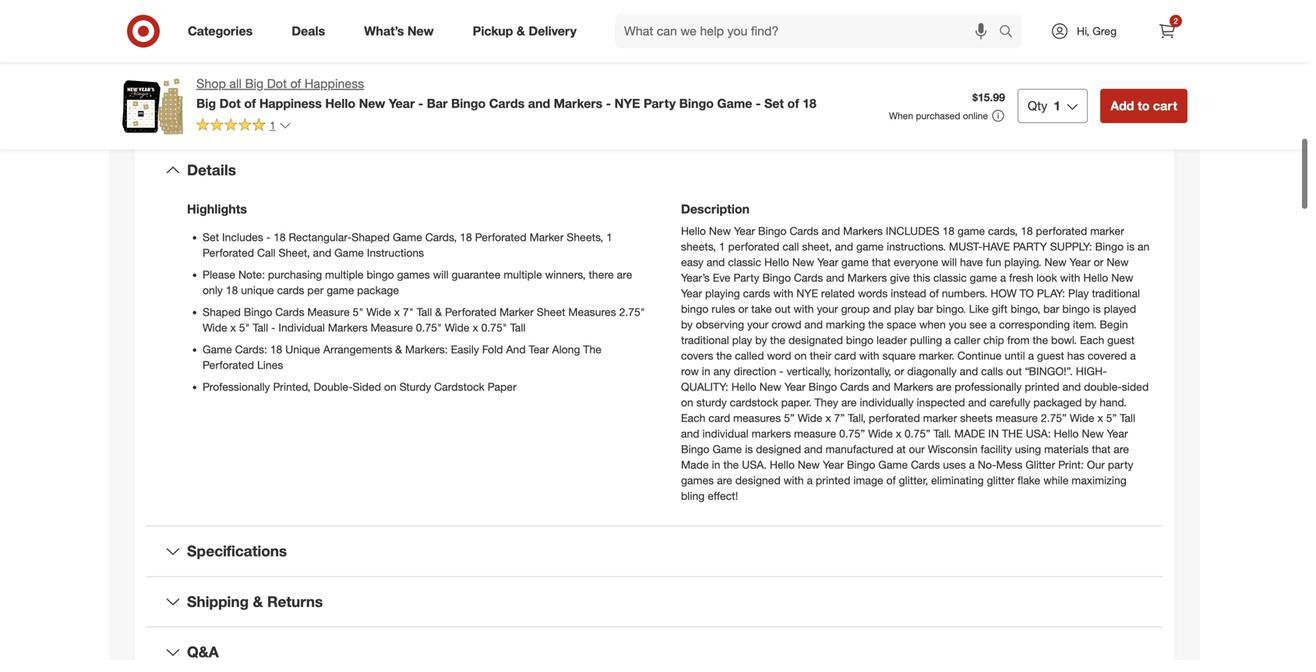 Task type: locate. For each thing, give the bounding box(es) containing it.
each
[[1080, 333, 1105, 347], [681, 411, 706, 425]]

unique
[[285, 343, 320, 356]]

0 horizontal spatial perforated
[[728, 240, 780, 253]]

bingo up package
[[367, 268, 394, 281]]

a right until
[[1029, 349, 1034, 362]]

0 horizontal spatial printed
[[816, 474, 851, 487]]

game inside game cards: 18 unique arrangements & markers: easily fold and tear along the perforated lines
[[203, 343, 232, 356]]

image
[[854, 474, 884, 487]]

0 horizontal spatial shaped
[[203, 305, 241, 319]]

and down rectangular-
[[313, 246, 332, 260]]

cards down horizontally,
[[840, 380, 869, 394]]

add to cart button
[[1101, 89, 1188, 123]]

a
[[1001, 271, 1006, 285], [990, 318, 996, 331], [946, 333, 951, 347], [1029, 349, 1034, 362], [1130, 349, 1136, 362], [969, 458, 975, 472], [807, 474, 813, 487]]

year down year's
[[681, 287, 702, 300]]

1 horizontal spatial is
[[1093, 302, 1101, 316]]

out up crowd on the right
[[775, 302, 791, 316]]

in up quality: at bottom
[[702, 364, 711, 378]]

arrangements
[[323, 343, 392, 356]]

1
[[1054, 98, 1061, 113], [270, 118, 276, 132], [607, 230, 613, 244], [719, 240, 725, 253]]

hand.
[[1100, 396, 1127, 409]]

0 vertical spatial set
[[765, 96, 784, 111]]

0.75" up our
[[905, 427, 931, 440]]

with
[[1061, 271, 1081, 285], [774, 287, 794, 300], [794, 302, 814, 316], [860, 349, 880, 362], [784, 474, 804, 487]]

hello up materials
[[1054, 427, 1079, 440]]

bowl.
[[1052, 333, 1077, 347]]

perforated down the individually
[[869, 411, 920, 425]]

1 horizontal spatial cards
[[743, 287, 770, 300]]

happiness down deals link
[[305, 76, 364, 91]]

party
[[1013, 240, 1047, 253]]

1 vertical spatial guest
[[1037, 349, 1065, 362]]

purchasing
[[268, 268, 322, 281]]

x
[[394, 305, 400, 319], [230, 321, 236, 334], [473, 321, 478, 334], [826, 411, 831, 425], [1098, 411, 1104, 425], [896, 427, 902, 440]]

wide up easily
[[445, 321, 470, 334]]

this down everyone
[[913, 271, 931, 285]]

is up "usa."
[[745, 442, 753, 456]]

18 right cards,
[[460, 230, 472, 244]]

0 horizontal spatial play
[[732, 333, 753, 347]]

bingo inside shaped bingo cards measure 5" wide x 7" tall & perforated marker sheet measures 2.75" wide x 5" tall - individual markers measure 0.75" wide x 0.75" tall
[[244, 305, 272, 319]]

1 horizontal spatial bar
[[1044, 302, 1060, 316]]

guest up the "bingo!".
[[1037, 349, 1065, 362]]

mess
[[997, 458, 1023, 472]]

1 horizontal spatial guest
[[1108, 333, 1135, 347]]

0 vertical spatial dot
[[267, 76, 287, 91]]

0 vertical spatial nye
[[615, 96, 640, 111]]

0 vertical spatial each
[[1080, 333, 1105, 347]]

the up leader
[[868, 318, 884, 331]]

classic
[[728, 255, 762, 269], [934, 271, 967, 285]]

categories link
[[175, 14, 272, 48]]

x left 7"
[[394, 305, 400, 319]]

1 inside 1 link
[[270, 118, 276, 132]]

2 horizontal spatial on
[[795, 349, 807, 362]]

18 right only
[[226, 283, 238, 297]]

0 horizontal spatial marker
[[923, 411, 957, 425]]

& right 7"
[[435, 305, 442, 319]]

tall
[[417, 305, 432, 319], [253, 321, 268, 334], [510, 321, 526, 334], [1120, 411, 1136, 425]]

tear
[[529, 343, 549, 356]]

out down until
[[1007, 364, 1022, 378]]

the left "usa."
[[724, 458, 739, 472]]

cards up individual
[[275, 305, 304, 319]]

1 horizontal spatial play
[[895, 302, 915, 316]]

18 inside game cards: 18 unique arrangements & markers: easily fold and tear along the perforated lines
[[270, 343, 282, 356]]

hello up sheets,
[[681, 224, 706, 238]]

by up covers
[[681, 318, 693, 331]]

your down related
[[817, 302, 838, 316]]

and down continue
[[960, 364, 979, 378]]

1 vertical spatial dot
[[220, 96, 241, 111]]

nye up details dropdown button
[[615, 96, 640, 111]]

party inside description hello new year bingo cards and markers includes 18 game cards, 18 perforated marker sheets, 1 perforated call sheet, and game instructions. must-have party supply: bingo is an easy and classic hello new year game that everyone will have fun playing. new year or new year's eve party bingo cards and markers give this classic game a fresh look with hello new year playing cards with nye related words instead of numbers. how to play: play traditional bingo rules or take out with your group and play bar bingo. like gift bingo, bar bingo is played by observing your crowd and marking the space when you see a corresponding item. begin traditional play by the designated bingo leader pulling a caller chip from the bowl. each guest covers the called word on their card with square marker. continue until a guest has covered a row in any direction - vertically, horizontally, or diagonally and calls out "bingo!". high- quality: hello new year bingo cards and markers are professionally printed and double-sided on sturdy cardstock paper. they are individually inspected and carefully packaged by hand. each card measures 5" wide x 7" tall, perforated marker sheets measure 2.75" wide x 5" tall and individual markers measure 0.75" wide x 0.75" tall. made in the usa: hello new year bingo game is designed and manufactured at our wisconsin facility using materials that are made in the usa. hello new year bingo game cards uses a no-mess glitter print: our party games are designed with a printed image of glitter, eliminating glitter flake while maximizing bling effect!
[[734, 271, 760, 285]]

game inside please note: purchasing multiple bingo games will guarantee multiple winners, there are only 18 unique cards per game package
[[327, 283, 354, 297]]

games inside description hello new year bingo cards and markers includes 18 game cards, 18 perforated marker sheets, 1 perforated call sheet, and game instructions. must-have party supply: bingo is an easy and classic hello new year game that everyone will have fun playing. new year or new year's eve party bingo cards and markers give this classic game a fresh look with hello new year playing cards with nye related words instead of numbers. how to play: play traditional bingo rules or take out with your group and play bar bingo. like gift bingo, bar bingo is played by observing your crowd and marking the space when you see a corresponding item. begin traditional play by the designated bingo leader pulling a caller chip from the bowl. each guest covers the called word on their card with square marker. continue until a guest has covered a row in any direction - vertically, horizontally, or diagonally and calls out "bingo!". high- quality: hello new year bingo cards and markers are professionally printed and double-sided on sturdy cardstock paper. they are individually inspected and carefully packaged by hand. each card measures 5" wide x 7" tall, perforated marker sheets measure 2.75" wide x 5" tall and individual markers measure 0.75" wide x 0.75" tall. made in the usa: hello new year bingo game is designed and manufactured at our wisconsin facility using materials that are made in the usa. hello new year bingo game cards uses a no-mess glitter print: our party games are designed with a printed image of glitter, eliminating glitter flake while maximizing bling effect!
[[681, 474, 714, 487]]

see
[[970, 318, 987, 331]]

set inside set includes - 18 rectangular-shaped game cards, 18 perforated marker sheets, 1 perforated call sheet, and game instructions
[[203, 230, 219, 244]]

1 vertical spatial set
[[203, 230, 219, 244]]

the up "word"
[[770, 333, 786, 347]]

1 horizontal spatial 5"
[[1107, 411, 1117, 425]]

in
[[702, 364, 711, 378], [712, 458, 721, 472]]

1 vertical spatial printed
[[816, 474, 851, 487]]

measure down 7"
[[794, 427, 837, 440]]

2 vertical spatial or
[[895, 364, 905, 378]]

lines
[[257, 358, 283, 372]]

classic up numbers.
[[934, 271, 967, 285]]

& inside shaped bingo cards measure 5" wide x 7" tall & perforated marker sheet measures 2.75" wide x 5" tall - individual markers measure 0.75" wide x 0.75" tall
[[435, 305, 442, 319]]

pickup
[[473, 23, 513, 39]]

big
[[245, 76, 264, 91], [196, 96, 216, 111]]

&
[[517, 23, 525, 39], [435, 305, 442, 319], [395, 343, 402, 356], [253, 593, 263, 611]]

0 vertical spatial shaped
[[352, 230, 390, 244]]

glitter
[[987, 474, 1015, 487]]

our
[[1087, 458, 1105, 472]]

1 vertical spatial nye
[[797, 287, 818, 300]]

nye left related
[[797, 287, 818, 300]]

- inside set includes - 18 rectangular-shaped game cards, 18 perforated marker sheets, 1 perforated call sheet, and game instructions
[[266, 230, 271, 244]]

playing
[[705, 287, 740, 300]]

game right per
[[327, 283, 354, 297]]

called
[[735, 349, 764, 362]]

1 vertical spatial classic
[[934, 271, 967, 285]]

marker left sheet
[[500, 305, 534, 319]]

measure up "the"
[[996, 411, 1038, 425]]

0 horizontal spatial card
[[709, 411, 731, 425]]

designated
[[789, 333, 843, 347]]

1 horizontal spatial perforated
[[869, 411, 920, 425]]

& inside shipping & returns dropdown button
[[253, 593, 263, 611]]

cards down purchasing
[[277, 283, 304, 297]]

on up "vertically,"
[[795, 349, 807, 362]]

0 horizontal spatial games
[[397, 268, 430, 281]]

and up designated
[[805, 318, 823, 331]]

there
[[589, 268, 614, 281]]

that
[[872, 255, 891, 269], [1092, 442, 1111, 456]]

1 vertical spatial this
[[913, 271, 931, 285]]

perforated down includes
[[203, 246, 254, 260]]

0 vertical spatial in
[[702, 364, 711, 378]]

specifications
[[187, 542, 287, 560]]

includes
[[222, 230, 263, 244]]

0 horizontal spatial or
[[739, 302, 748, 316]]

5" down package
[[353, 305, 364, 319]]

2 0.75" from the left
[[905, 427, 931, 440]]

marker
[[530, 230, 564, 244], [500, 305, 534, 319]]

1 horizontal spatial your
[[817, 302, 838, 316]]

cards inside shaped bingo cards measure 5" wide x 7" tall & perforated marker sheet measures 2.75" wide x 5" tall - individual markers measure 0.75" wide x 0.75" tall
[[275, 305, 304, 319]]

their
[[810, 349, 832, 362]]

eliminating
[[932, 474, 984, 487]]

note:
[[238, 268, 265, 281]]

sponsored
[[1142, 33, 1188, 44]]

your down take
[[748, 318, 769, 331]]

1 vertical spatial is
[[1093, 302, 1101, 316]]

0 vertical spatial on
[[795, 349, 807, 362]]

0 vertical spatial 5"
[[353, 305, 364, 319]]

year down sheet,
[[818, 255, 839, 269]]

any
[[714, 364, 731, 378]]

is left "an"
[[1127, 240, 1135, 253]]

along
[[552, 343, 580, 356]]

classic up eve
[[728, 255, 762, 269]]

1 vertical spatial big
[[196, 96, 216, 111]]

1 vertical spatial by
[[756, 333, 767, 347]]

cards up take
[[743, 287, 770, 300]]

0 horizontal spatial party
[[644, 96, 676, 111]]

shipping & returns button
[[147, 577, 1163, 627]]

1 horizontal spatial that
[[1092, 442, 1111, 456]]

bingo.
[[937, 302, 966, 316]]

1 horizontal spatial set
[[765, 96, 784, 111]]

party
[[1108, 458, 1134, 472]]

& inside game cards: 18 unique arrangements & markers: easily fold and tear along the perforated lines
[[395, 343, 402, 356]]

party inside shop all big dot of happiness big dot of happiness hello new year - bar bingo cards and markers - nye party bingo game - set of 18
[[644, 96, 676, 111]]

on right sided
[[384, 380, 397, 394]]

$15.99
[[973, 91, 1006, 104]]

in
[[989, 427, 999, 440]]

of up bingo.
[[930, 287, 939, 300]]

1 bar from the left
[[918, 302, 934, 316]]

by up called
[[756, 333, 767, 347]]

cardstock
[[730, 396, 779, 409]]

2 multiple from the left
[[504, 268, 542, 281]]

2 horizontal spatial or
[[1094, 255, 1104, 269]]

designed
[[756, 442, 801, 456], [736, 474, 781, 487]]

5" down paper.
[[784, 411, 795, 425]]

includes
[[886, 224, 940, 238]]

1 horizontal spatial marker
[[1091, 224, 1125, 238]]

and left the manufactured
[[804, 442, 823, 456]]

hello down call
[[765, 255, 790, 269]]

1 vertical spatial 5"
[[239, 321, 250, 334]]

will inside please note: purchasing multiple bingo games will guarantee multiple winners, there are only 18 unique cards per game package
[[433, 268, 449, 281]]

bingo,
[[1011, 302, 1041, 316]]

wisconsin
[[928, 442, 978, 456]]

an
[[1138, 240, 1150, 253]]

continue
[[958, 349, 1002, 362]]

0 vertical spatial this
[[646, 98, 677, 120]]

0 horizontal spatial 5"
[[239, 321, 250, 334]]

professionally
[[203, 380, 270, 394]]

2.75"
[[1041, 411, 1067, 425]]

1 vertical spatial on
[[384, 380, 397, 394]]

1 vertical spatial happiness
[[259, 96, 322, 111]]

year inside shop all big dot of happiness big dot of happiness hello new year - bar bingo cards and markers - nye party bingo game - set of 18
[[389, 96, 415, 111]]

2 vertical spatial by
[[1085, 396, 1097, 409]]

our
[[909, 442, 925, 456]]

cards:
[[235, 343, 267, 356]]

0 vertical spatial that
[[872, 255, 891, 269]]

18 inside shop all big dot of happiness big dot of happiness hello new year - bar bingo cards and markers - nye party bingo game - set of 18
[[803, 96, 817, 111]]

1 horizontal spatial 0.75"
[[905, 427, 931, 440]]

tall inside description hello new year bingo cards and markers includes 18 game cards, 18 perforated marker sheets, 1 perforated call sheet, and game instructions. must-have party supply: bingo is an easy and classic hello new year game that everyone will have fun playing. new year or new year's eve party bingo cards and markers give this classic game a fresh look with hello new year playing cards with nye related words instead of numbers. how to play: play traditional bingo rules or take out with your group and play bar bingo. like gift bingo, bar bingo is played by observing your crowd and marking the space when you see a corresponding item. begin traditional play by the designated bingo leader pulling a caller chip from the bowl. each guest covers the called word on their card with square marker. continue until a guest has covered a row in any direction - vertically, horizontally, or diagonally and calls out "bingo!". high- quality: hello new year bingo cards and markers are professionally printed and double-sided on sturdy cardstock paper. they are individually inspected and carefully packaged by hand. each card measures 5" wide x 7" tall, perforated marker sheets measure 2.75" wide x 5" tall and individual markers measure 0.75" wide x 0.75" tall. made in the usa: hello new year bingo game is designed and manufactured at our wisconsin facility using materials that are made in the usa. hello new year bingo game cards uses a no-mess glitter print: our party games are designed with a printed image of glitter, eliminating glitter flake while maximizing bling effect!
[[1120, 411, 1136, 425]]

tall.
[[934, 427, 952, 440]]

in right made
[[712, 458, 721, 472]]

markers
[[554, 96, 603, 111], [843, 224, 883, 238], [848, 271, 887, 285], [328, 321, 368, 334], [894, 380, 934, 394]]

printed down the "bingo!".
[[1025, 380, 1060, 394]]

shipping
[[187, 593, 249, 611]]

1 vertical spatial measure
[[371, 321, 413, 334]]

1 vertical spatial measure
[[794, 427, 837, 440]]

0.75"
[[416, 321, 442, 334], [481, 321, 507, 334]]

will left guarantee
[[433, 268, 449, 281]]

1 horizontal spatial out
[[1007, 364, 1022, 378]]

hello inside shop all big dot of happiness big dot of happiness hello new year - bar bingo cards and markers - nye party bingo game - set of 18
[[325, 96, 356, 111]]

deals
[[292, 23, 325, 39]]

big down shop
[[196, 96, 216, 111]]

year left the bar
[[389, 96, 415, 111]]

1 horizontal spatial measure
[[371, 321, 413, 334]]

1 horizontal spatial party
[[734, 271, 760, 285]]

happiness up 1 link
[[259, 96, 322, 111]]

0.75" down tall,
[[840, 427, 865, 440]]

games inside please note: purchasing multiple bingo games will guarantee multiple winners, there are only 18 unique cards per game package
[[397, 268, 430, 281]]

0 horizontal spatial 0.75"
[[840, 427, 865, 440]]

image of big dot of happiness hello new year - bar bingo cards and markers - nye party bingo game - set of 18 image
[[122, 75, 184, 137]]

observing
[[696, 318, 745, 331]]

markers inside shaped bingo cards measure 5" wide x 7" tall & perforated marker sheet measures 2.75" wide x 5" tall - individual markers measure 0.75" wide x 0.75" tall
[[328, 321, 368, 334]]

wide right 2.75"
[[1070, 411, 1095, 425]]

and up eve
[[707, 255, 725, 269]]

0 vertical spatial games
[[397, 268, 430, 281]]

tall up cards:
[[253, 321, 268, 334]]

0 vertical spatial card
[[835, 349, 857, 362]]

delivery
[[529, 23, 577, 39]]

1 horizontal spatial will
[[942, 255, 957, 269]]

0 horizontal spatial bar
[[918, 302, 934, 316]]

guarantee
[[452, 268, 501, 281]]

using
[[1015, 442, 1042, 456]]

0 horizontal spatial set
[[203, 230, 219, 244]]

set inside shop all big dot of happiness big dot of happiness hello new year - bar bingo cards and markers - nye party bingo game - set of 18
[[765, 96, 784, 111]]

are inside please note: purchasing multiple bingo games will guarantee multiple winners, there are only 18 unique cards per game package
[[617, 268, 633, 281]]

0.75" up fold
[[481, 321, 507, 334]]

perforated left call
[[728, 240, 780, 253]]

your
[[817, 302, 838, 316], [748, 318, 769, 331]]

2 vertical spatial on
[[681, 396, 694, 409]]

this
[[646, 98, 677, 120], [913, 271, 931, 285]]

set down highlights
[[203, 230, 219, 244]]

2 5" from the left
[[1107, 411, 1117, 425]]

tall,
[[848, 411, 866, 425]]

and up packaged
[[1063, 380, 1081, 394]]

cards
[[489, 96, 525, 111], [790, 224, 819, 238], [794, 271, 823, 285], [275, 305, 304, 319], [840, 380, 869, 394], [911, 458, 940, 472]]

play
[[895, 302, 915, 316], [732, 333, 753, 347]]

words
[[858, 287, 888, 300]]

1 vertical spatial shaped
[[203, 305, 241, 319]]

marker up supply:
[[1091, 224, 1125, 238]]

0 horizontal spatial that
[[872, 255, 891, 269]]

that up "our"
[[1092, 442, 1111, 456]]

-
[[418, 96, 423, 111], [606, 96, 611, 111], [756, 96, 761, 111], [266, 230, 271, 244], [271, 321, 276, 334], [780, 364, 784, 378]]

1 horizontal spatial measure
[[996, 411, 1038, 425]]

nye inside description hello new year bingo cards and markers includes 18 game cards, 18 perforated marker sheets, 1 perforated call sheet, and game instructions. must-have party supply: bingo is an easy and classic hello new year game that everyone will have fun playing. new year or new year's eve party bingo cards and markers give this classic game a fresh look with hello new year playing cards with nye related words instead of numbers. how to play: play traditional bingo rules or take out with your group and play bar bingo. like gift bingo, bar bingo is played by observing your crowd and marking the space when you see a corresponding item. begin traditional play by the designated bingo leader pulling a caller chip from the bowl. each guest covers the called word on their card with square marker. continue until a guest has covered a row in any direction - vertically, horizontally, or diagonally and calls out "bingo!". high- quality: hello new year bingo cards and markers are professionally printed and double-sided on sturdy cardstock paper. they are individually inspected and carefully packaged by hand. each card measures 5" wide x 7" tall, perforated marker sheets measure 2.75" wide x 5" tall and individual markers measure 0.75" wide x 0.75" tall. made in the usa: hello new year bingo game is designed and manufactured at our wisconsin facility using materials that are made in the usa. hello new year bingo game cards uses a no-mess glitter print: our party games are designed with a printed image of glitter, eliminating glitter flake while maximizing bling effect!
[[797, 287, 818, 300]]

1 horizontal spatial printed
[[1025, 380, 1060, 394]]

measure
[[307, 305, 350, 319], [371, 321, 413, 334]]

per
[[307, 283, 324, 297]]

a right see
[[990, 318, 996, 331]]

paper
[[488, 380, 517, 394]]

a left image
[[807, 474, 813, 487]]

on down quality: at bottom
[[681, 396, 694, 409]]

0 horizontal spatial measure
[[307, 305, 350, 319]]

1 horizontal spatial classic
[[934, 271, 967, 285]]

games
[[397, 268, 430, 281], [681, 474, 714, 487]]

perforated down guarantee
[[445, 305, 497, 319]]

multiple left winners, on the left
[[504, 268, 542, 281]]

0 horizontal spatial big
[[196, 96, 216, 111]]

and up the individually
[[873, 380, 891, 394]]

1 vertical spatial marker
[[923, 411, 957, 425]]

0 horizontal spatial by
[[681, 318, 693, 331]]

numbers.
[[942, 287, 988, 300]]

1 horizontal spatial multiple
[[504, 268, 542, 281]]

1 horizontal spatial games
[[681, 474, 714, 487]]

play up space on the right of the page
[[895, 302, 915, 316]]

0 vertical spatial is
[[1127, 240, 1135, 253]]

dot right all
[[267, 76, 287, 91]]

and
[[528, 96, 551, 111], [822, 224, 840, 238], [835, 240, 854, 253], [313, 246, 332, 260], [707, 255, 725, 269], [826, 271, 845, 285], [873, 302, 891, 316], [805, 318, 823, 331], [960, 364, 979, 378], [873, 380, 891, 394], [1063, 380, 1081, 394], [969, 396, 987, 409], [681, 427, 700, 440], [804, 442, 823, 456]]

year down the manufactured
[[823, 458, 844, 472]]

party right eve
[[734, 271, 760, 285]]

2 vertical spatial is
[[745, 442, 753, 456]]

and inside shop all big dot of happiness big dot of happiness hello new year - bar bingo cards and markers - nye party bingo game - set of 18
[[528, 96, 551, 111]]

bingo down marking
[[846, 333, 874, 347]]

printed
[[1025, 380, 1060, 394], [816, 474, 851, 487]]

1 vertical spatial your
[[748, 318, 769, 331]]

add
[[1111, 98, 1135, 113]]

year's
[[681, 271, 710, 285]]

0 horizontal spatial 0.75"
[[416, 321, 442, 334]]

individual
[[703, 427, 749, 440]]

image gallery element
[[122, 0, 636, 65]]



Task type: vqa. For each thing, say whether or not it's contained in the screenshot.
the only
yes



Task type: describe. For each thing, give the bounding box(es) containing it.
wide down only
[[203, 321, 227, 334]]

when
[[920, 318, 946, 331]]

1 inside set includes - 18 rectangular-shaped game cards, 18 perforated marker sheets, 1 perforated call sheet, and game instructions
[[607, 230, 613, 244]]

year up paper.
[[785, 380, 806, 394]]

while
[[1044, 474, 1069, 487]]

18 inside please note: purchasing multiple bingo games will guarantee multiple winners, there are only 18 unique cards per game package
[[226, 283, 238, 297]]

1 inside description hello new year bingo cards and markers includes 18 game cards, 18 perforated marker sheets, 1 perforated call sheet, and game instructions. must-have party supply: bingo is an easy and classic hello new year game that everyone will have fun playing. new year or new year's eve party bingo cards and markers give this classic game a fresh look with hello new year playing cards with nye related words instead of numbers. how to play: play traditional bingo rules or take out with your group and play bar bingo. like gift bingo, bar bingo is played by observing your crowd and marking the space when you see a corresponding item. begin traditional play by the designated bingo leader pulling a caller chip from the bowl. each guest covers the called word on their card with square marker. continue until a guest has covered a row in any direction - vertically, horizontally, or diagonally and calls out "bingo!". high- quality: hello new year bingo cards and markers are professionally printed and double-sided on sturdy cardstock paper. they are individually inspected and carefully packaged by hand. each card measures 5" wide x 7" tall, perforated marker sheets measure 2.75" wide x 5" tall and individual markers measure 0.75" wide x 0.75" tall. made in the usa: hello new year bingo game is designed and manufactured at our wisconsin facility using materials that are made in the usa. hello new year bingo game cards uses a no-mess glitter print: our party games are designed with a printed image of glitter, eliminating glitter flake while maximizing bling effect!
[[719, 240, 725, 253]]

new inside shop all big dot of happiness big dot of happiness hello new year - bar bingo cards and markers - nye party bingo game - set of 18
[[359, 96, 385, 111]]

a down you
[[946, 333, 951, 347]]

play:
[[1037, 287, 1066, 300]]

double-
[[314, 380, 353, 394]]

have
[[960, 255, 983, 269]]

game up must-
[[958, 224, 985, 238]]

0 horizontal spatial on
[[384, 380, 397, 394]]

sheets
[[960, 411, 993, 425]]

1 vertical spatial that
[[1092, 442, 1111, 456]]

will inside description hello new year bingo cards and markers includes 18 game cards, 18 perforated marker sheets, 1 perforated call sheet, and game instructions. must-have party supply: bingo is an easy and classic hello new year game that everyone will have fun playing. new year or new year's eve party bingo cards and markers give this classic game a fresh look with hello new year playing cards with nye related words instead of numbers. how to play: play traditional bingo rules or take out with your group and play bar bingo. like gift bingo, bar bingo is played by observing your crowd and marking the space when you see a corresponding item. begin traditional play by the designated bingo leader pulling a caller chip from the bowl. each guest covers the called word on their card with square marker. continue until a guest has covered a row in any direction - vertically, horizontally, or diagonally and calls out "bingo!". high- quality: hello new year bingo cards and markers are professionally printed and double-sided on sturdy cardstock paper. they are individually inspected and carefully packaged by hand. each card measures 5" wide x 7" tall, perforated marker sheets measure 2.75" wide x 5" tall and individual markers measure 0.75" wide x 0.75" tall. made in the usa: hello new year bingo game is designed and manufactured at our wisconsin facility using materials that are made in the usa. hello new year bingo game cards uses a no-mess glitter print: our party games are designed with a printed image of glitter, eliminating glitter flake while maximizing bling effect!
[[942, 255, 957, 269]]

are up effect!
[[717, 474, 733, 487]]

and down words
[[873, 302, 891, 316]]

call
[[783, 240, 799, 253]]

markers left includes on the right top of the page
[[843, 224, 883, 238]]

shop all big dot of happiness big dot of happiness hello new year - bar bingo cards and markers - nye party bingo game - set of 18
[[196, 76, 817, 111]]

the
[[1002, 427, 1023, 440]]

sturdy
[[697, 396, 727, 409]]

instead
[[891, 287, 927, 300]]

printed,
[[273, 380, 311, 394]]

marker inside shaped bingo cards measure 5" wide x 7" tall & perforated marker sheet measures 2.75" wide x 5" tall - individual markers measure 0.75" wide x 0.75" tall
[[500, 305, 534, 319]]

to
[[1020, 287, 1034, 300]]

0 horizontal spatial classic
[[728, 255, 762, 269]]

gift
[[992, 302, 1008, 316]]

pickup & delivery
[[473, 23, 577, 39]]

x up easily
[[473, 321, 478, 334]]

row
[[681, 364, 699, 378]]

2
[[1174, 16, 1178, 26]]

hello up play on the top
[[1084, 271, 1109, 285]]

1 horizontal spatial on
[[681, 396, 694, 409]]

hello up cardstock
[[732, 380, 757, 394]]

2 vertical spatial perforated
[[869, 411, 920, 425]]

purchased
[[916, 110, 961, 122]]

high-
[[1076, 364, 1107, 378]]

flake
[[1018, 474, 1041, 487]]

perforated up guarantee
[[475, 230, 527, 244]]

and up sheet,
[[822, 224, 840, 238]]

covers
[[681, 349, 714, 362]]

are up 'inspected'
[[937, 380, 952, 394]]

this inside description hello new year bingo cards and markers includes 18 game cards, 18 perforated marker sheets, 1 perforated call sheet, and game instructions. must-have party supply: bingo is an easy and classic hello new year game that everyone will have fun playing. new year or new year's eve party bingo cards and markers give this classic game a fresh look with hello new year playing cards with nye related words instead of numbers. how to play: play traditional bingo rules or take out with your group and play bar bingo. like gift bingo, bar bingo is played by observing your crowd and marking the space when you see a corresponding item. begin traditional play by the designated bingo leader pulling a caller chip from the bowl. each guest covers the called word on their card with square marker. continue until a guest has covered a row in any direction - vertically, horizontally, or diagonally and calls out "bingo!". high- quality: hello new year bingo cards and markers are professionally printed and double-sided on sturdy cardstock paper. they are individually inspected and carefully packaged by hand. each card measures 5" wide x 7" tall, perforated marker sheets measure 2.75" wide x 5" tall and individual markers measure 0.75" wide x 0.75" tall. made in the usa: hello new year bingo game is designed and manufactured at our wisconsin facility using materials that are made in the usa. hello new year bingo game cards uses a no-mess glitter print: our party games are designed with a printed image of glitter, eliminating glitter flake while maximizing bling effect!
[[913, 271, 931, 285]]

0 horizontal spatial this
[[646, 98, 677, 120]]

shaped inside shaped bingo cards measure 5" wide x 7" tall & perforated marker sheet measures 2.75" wide x 5" tall - individual markers measure 0.75" wide x 0.75" tall
[[203, 305, 241, 319]]

1 multiple from the left
[[325, 268, 364, 281]]

a up how
[[1001, 271, 1006, 285]]

year up party
[[1107, 427, 1128, 440]]

0 vertical spatial play
[[895, 302, 915, 316]]

0 horizontal spatial each
[[681, 411, 706, 425]]

add to cart
[[1111, 98, 1178, 113]]

0 vertical spatial measure
[[996, 411, 1038, 425]]

a left no-
[[969, 458, 975, 472]]

pickup & delivery link
[[460, 14, 596, 48]]

2 0.75" from the left
[[481, 321, 507, 334]]

cards down our
[[911, 458, 940, 472]]

1 horizontal spatial dot
[[267, 76, 287, 91]]

markers up words
[[848, 271, 887, 285]]

have
[[983, 240, 1010, 253]]

how
[[991, 287, 1017, 300]]

0 horizontal spatial is
[[745, 442, 753, 456]]

begin
[[1100, 318, 1128, 331]]

cards down sheet,
[[794, 271, 823, 285]]

winners,
[[545, 268, 586, 281]]

sided
[[1122, 380, 1149, 394]]

markers down diagonally
[[894, 380, 934, 394]]

and right sheet,
[[835, 240, 854, 253]]

x up cards:
[[230, 321, 236, 334]]

sided
[[353, 380, 381, 394]]

"bingo!".
[[1025, 364, 1073, 378]]

word
[[767, 349, 792, 362]]

from
[[1008, 333, 1030, 347]]

tall right 7"
[[417, 305, 432, 319]]

what's
[[364, 23, 404, 39]]

of down what can we help you find? suggestions appear below search field
[[788, 96, 799, 111]]

they
[[815, 396, 839, 409]]

cards inside description hello new year bingo cards and markers includes 18 game cards, 18 perforated marker sheets, 1 perforated call sheet, and game instructions. must-have party supply: bingo is an easy and classic hello new year game that everyone will have fun playing. new year or new year's eve party bingo cards and markers give this classic game a fresh look with hello new year playing cards with nye related words instead of numbers. how to play: play traditional bingo rules or take out with your group and play bar bingo. like gift bingo, bar bingo is played by observing your crowd and marking the space when you see a corresponding item. begin traditional play by the designated bingo leader pulling a caller chip from the bowl. each guest covers the called word on their card with square marker. continue until a guest has covered a row in any direction - vertically, horizontally, or diagonally and calls out "bingo!". high- quality: hello new year bingo cards and markers are professionally printed and double-sided on sturdy cardstock paper. they are individually inspected and carefully packaged by hand. each card measures 5" wide x 7" tall, perforated marker sheets measure 2.75" wide x 5" tall and individual markers measure 0.75" wide x 0.75" tall. made in the usa: hello new year bingo game is designed and manufactured at our wisconsin facility using materials that are made in the usa. hello new year bingo game cards uses a no-mess glitter print: our party games are designed with a printed image of glitter, eliminating glitter flake while maximizing bling effect!
[[743, 287, 770, 300]]

year down supply:
[[1070, 255, 1091, 269]]

0 vertical spatial out
[[775, 302, 791, 316]]

0 vertical spatial perforated
[[1036, 224, 1088, 238]]

corresponding
[[999, 318, 1070, 331]]

game left instructions.
[[857, 240, 884, 253]]

about this item
[[590, 98, 720, 120]]

and inside set includes - 18 rectangular-shaped game cards, 18 perforated marker sheets, 1 perforated call sheet, and game instructions
[[313, 246, 332, 260]]

packaged
[[1034, 396, 1082, 409]]

perforated inside shaped bingo cards measure 5" wide x 7" tall & perforated marker sheet measures 2.75" wide x 5" tall - individual markers measure 0.75" wide x 0.75" tall
[[445, 305, 497, 319]]

2 horizontal spatial is
[[1127, 240, 1135, 253]]

0 vertical spatial marker
[[1091, 224, 1125, 238]]

marker inside set includes - 18 rectangular-shaped game cards, 18 perforated marker sheets, 1 perforated call sheet, and game instructions
[[530, 230, 564, 244]]

x down hand.
[[1098, 411, 1104, 425]]

game up related
[[842, 255, 869, 269]]

game cards: 18 unique arrangements & markers: easily fold and tear along the perforated lines
[[203, 343, 602, 372]]

fold
[[482, 343, 503, 356]]

7"
[[403, 305, 414, 319]]

manufactured
[[826, 442, 894, 456]]

1 0.75" from the left
[[416, 321, 442, 334]]

0 horizontal spatial guest
[[1037, 349, 1065, 362]]

supply:
[[1050, 240, 1093, 253]]

1 vertical spatial out
[[1007, 364, 1022, 378]]

what's new
[[364, 23, 434, 39]]

- inside shaped bingo cards measure 5" wide x 7" tall & perforated marker sheet measures 2.75" wide x 5" tall - individual markers measure 0.75" wide x 0.75" tall
[[271, 321, 276, 334]]

1 vertical spatial or
[[739, 302, 748, 316]]

greg
[[1093, 24, 1117, 38]]

1 horizontal spatial by
[[756, 333, 767, 347]]

effect!
[[708, 489, 738, 503]]

search button
[[992, 14, 1030, 51]]

0 vertical spatial happiness
[[305, 76, 364, 91]]

print:
[[1059, 458, 1084, 472]]

play
[[1069, 287, 1089, 300]]

1 horizontal spatial each
[[1080, 333, 1105, 347]]

are up party
[[1114, 442, 1129, 456]]

x up at
[[896, 427, 902, 440]]

hi, greg
[[1077, 24, 1117, 38]]

wide down package
[[367, 305, 391, 319]]

measures
[[569, 305, 616, 319]]

details
[[187, 161, 236, 179]]

year down description
[[734, 224, 755, 238]]

of down 'deals'
[[290, 76, 301, 91]]

shaped inside set includes - 18 rectangular-shaped game cards, 18 perforated marker sheets, 1 perforated call sheet, and game instructions
[[352, 230, 390, 244]]

has
[[1068, 349, 1085, 362]]

0 vertical spatial or
[[1094, 255, 1104, 269]]

cards up sheet,
[[790, 224, 819, 238]]

nye inside shop all big dot of happiness big dot of happiness hello new year - bar bingo cards and markers - nye party bingo game - set of 18
[[615, 96, 640, 111]]

cardstock
[[434, 380, 485, 394]]

0 vertical spatial printed
[[1025, 380, 1060, 394]]

big dot of happiness hello new year - bar bingo cards and markers - nye party bingo game - set of 18, 4 of 5 image
[[122, 0, 373, 61]]

1 horizontal spatial 5"
[[353, 305, 364, 319]]

markers inside shop all big dot of happiness big dot of happiness hello new year - bar bingo cards and markers - nye party bingo game - set of 18
[[554, 96, 603, 111]]

direction
[[734, 364, 777, 378]]

easily
[[451, 343, 479, 356]]

1 horizontal spatial card
[[835, 349, 857, 362]]

call
[[257, 246, 276, 260]]

- inside description hello new year bingo cards and markers includes 18 game cards, 18 perforated marker sheets, 1 perforated call sheet, and game instructions. must-have party supply: bingo is an easy and classic hello new year game that everyone will have fun playing. new year or new year's eve party bingo cards and markers give this classic game a fresh look with hello new year playing cards with nye related words instead of numbers. how to play: play traditional bingo rules or take out with your group and play bar bingo. like gift bingo, bar bingo is played by observing your crowd and marking the space when you see a corresponding item. begin traditional play by the designated bingo leader pulling a caller chip from the bowl. each guest covers the called word on their card with square marker. continue until a guest has covered a row in any direction - vertically, horizontally, or diagonally and calls out "bingo!". high- quality: hello new year bingo cards and markers are professionally printed and double-sided on sturdy cardstock paper. they are individually inspected and carefully packaged by hand. each card measures 5" wide x 7" tall, perforated marker sheets measure 2.75" wide x 5" tall and individual markers measure 0.75" wide x 0.75" tall. made in the usa: hello new year bingo game is designed and manufactured at our wisconsin facility using materials that are made in the usa. hello new year bingo game cards uses a no-mess glitter print: our party games are designed with a printed image of glitter, eliminating glitter flake while maximizing bling effect!
[[780, 364, 784, 378]]

0 vertical spatial guest
[[1108, 333, 1135, 347]]

uses
[[943, 458, 966, 472]]

18 up must-
[[943, 224, 955, 238]]

professionally
[[955, 380, 1022, 394]]

cards,
[[988, 224, 1018, 238]]

x left 7"
[[826, 411, 831, 425]]

2 bar from the left
[[1044, 302, 1060, 316]]

the down corresponding at right
[[1033, 333, 1049, 347]]

& inside pickup & delivery link
[[517, 23, 525, 39]]

0 horizontal spatial in
[[702, 364, 711, 378]]

0 vertical spatial big
[[245, 76, 264, 91]]

0 vertical spatial designed
[[756, 442, 801, 456]]

shop
[[196, 76, 226, 91]]

2 horizontal spatial by
[[1085, 396, 1097, 409]]

cards inside shop all big dot of happiness big dot of happiness hello new year - bar bingo cards and markers - nye party bingo game - set of 18
[[489, 96, 525, 111]]

item.
[[1073, 318, 1097, 331]]

1 vertical spatial card
[[709, 411, 731, 425]]

a right covered
[[1130, 349, 1136, 362]]

1 vertical spatial traditional
[[681, 333, 729, 347]]

wide down paper.
[[798, 411, 823, 425]]

qty 1
[[1028, 98, 1061, 113]]

1 horizontal spatial traditional
[[1092, 287, 1140, 300]]

1 vertical spatial perforated
[[728, 240, 780, 253]]

calls
[[982, 364, 1004, 378]]

qty
[[1028, 98, 1048, 113]]

made
[[955, 427, 986, 440]]

crowd
[[772, 318, 802, 331]]

are up tall,
[[842, 396, 857, 409]]

hello right "usa."
[[770, 458, 795, 472]]

game inside shop all big dot of happiness big dot of happiness hello new year - bar bingo cards and markers - nye party bingo game - set of 18
[[717, 96, 753, 111]]

1 0.75" from the left
[[840, 427, 865, 440]]

bar
[[427, 96, 448, 111]]

advertisement region
[[673, 0, 1188, 31]]

1 horizontal spatial in
[[712, 458, 721, 472]]

cards inside please note: purchasing multiple bingo games will guarantee multiple winners, there are only 18 unique cards per game package
[[277, 283, 304, 297]]

2.75"
[[619, 305, 645, 319]]

wide up the manufactured
[[868, 427, 893, 440]]

1 5" from the left
[[784, 411, 795, 425]]

1 horizontal spatial or
[[895, 364, 905, 378]]

What can we help you find? suggestions appear below search field
[[615, 14, 1003, 48]]

perforated inside game cards: 18 unique arrangements & markers: easily fold and tear along the perforated lines
[[203, 358, 254, 372]]

horizontally,
[[835, 364, 892, 378]]

of up 1 link
[[244, 96, 256, 111]]

0 horizontal spatial measure
[[794, 427, 837, 440]]

markers:
[[405, 343, 448, 356]]

bingo down play on the top
[[1063, 302, 1090, 316]]

1 vertical spatial play
[[732, 333, 753, 347]]

fun
[[986, 255, 1002, 269]]

0 vertical spatial by
[[681, 318, 693, 331]]

the up any
[[717, 349, 732, 362]]

instructions
[[367, 246, 424, 260]]

2 link
[[1151, 14, 1185, 48]]

hi,
[[1077, 24, 1090, 38]]

bingo inside please note: purchasing multiple bingo games will guarantee multiple winners, there are only 18 unique cards per game package
[[367, 268, 394, 281]]

cart
[[1154, 98, 1178, 113]]

facility
[[981, 442, 1012, 456]]

bingo left rules
[[681, 302, 709, 316]]

0 horizontal spatial dot
[[220, 96, 241, 111]]

1 vertical spatial designed
[[736, 474, 781, 487]]

18 up the party
[[1021, 224, 1033, 238]]

tall up 'and'
[[510, 321, 526, 334]]

and up related
[[826, 271, 845, 285]]

of left the "glitter,"
[[887, 474, 896, 487]]

related
[[821, 287, 855, 300]]

and up sheets
[[969, 396, 987, 409]]

18 up call
[[274, 230, 286, 244]]

vertically,
[[787, 364, 832, 378]]

returns
[[267, 593, 323, 611]]

please note: purchasing multiple bingo games will guarantee multiple winners, there are only 18 unique cards per game package
[[203, 268, 633, 297]]

and up made
[[681, 427, 700, 440]]

cards,
[[425, 230, 457, 244]]

game down 'fun'
[[970, 271, 998, 285]]



